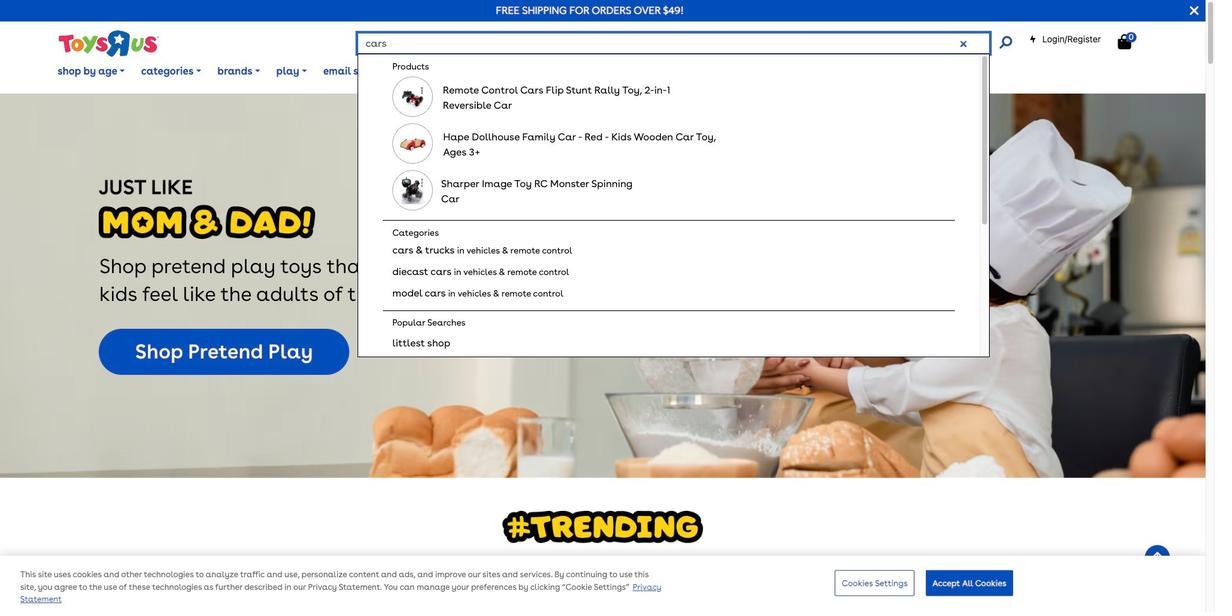 Task type: locate. For each thing, give the bounding box(es) containing it.
just like mom and dad image
[[99, 177, 315, 239]]

menu bar
[[49, 49, 1206, 94]]

this icon serves as a link to download the essential accessibility assistive technology app for individuals with physical disabilities. it is featured as part of our commitment to diversity and inclusion. image
[[406, 65, 444, 79]]

None search field
[[357, 33, 1012, 585]]

list box
[[383, 54, 955, 585]]

sharper image toy rc monster spinning car image
[[401, 177, 424, 205]]

toys r us image
[[58, 29, 159, 58]]

remote control cars flip stunt rally toy, 2-in-1 reversible car image
[[401, 83, 424, 111]]

shopping bag image
[[1118, 34, 1131, 49]]



Task type: describe. For each thing, give the bounding box(es) containing it.
hape dollhouse family car - red - kids wooden car toy, ages 3+ image
[[399, 130, 426, 158]]

close button image
[[1190, 4, 1199, 18]]

trending - shop geoffreys hot picks image
[[502, 511, 703, 543]]

just like mom and dad desktop image
[[0, 94, 1206, 479]]

Enter Keyword or Item No. search field
[[357, 33, 990, 54]]



Task type: vqa. For each thing, say whether or not it's contained in the screenshot.
Trending - Shop geoffreys hot picks Image
yes



